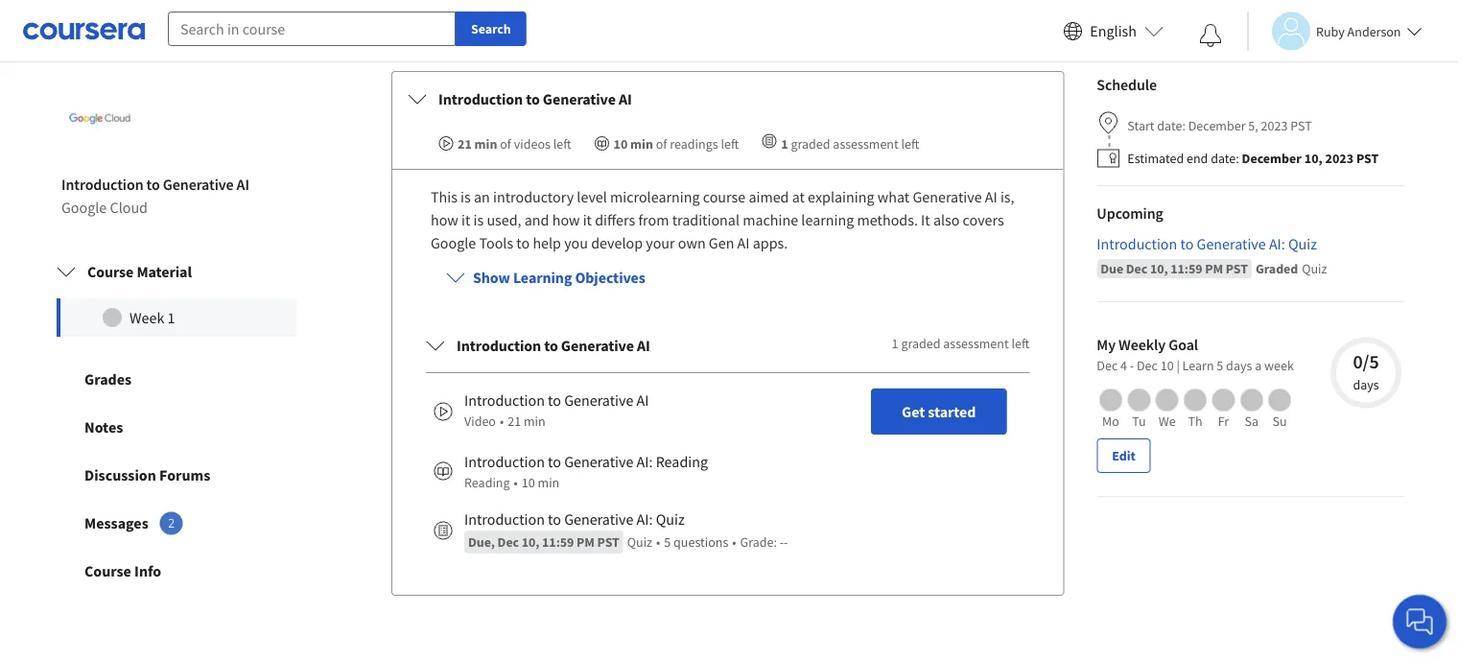 Task type: locate. For each thing, give the bounding box(es) containing it.
min right video
[[524, 413, 546, 430]]

generative up graded
[[1197, 234, 1266, 253]]

introduction to generative ai inside dropdown button
[[438, 89, 632, 109]]

0 vertical spatial 21
[[458, 135, 472, 152]]

1 up aimed
[[781, 135, 788, 152]]

ai:
[[1269, 234, 1285, 253], [637, 452, 653, 471], [637, 510, 653, 529]]

graded up get at bottom
[[901, 335, 941, 352]]

0 vertical spatial is
[[461, 187, 471, 206]]

course info
[[84, 561, 161, 581]]

1 vertical spatial is
[[473, 210, 484, 230]]

1 vertical spatial 10
[[1161, 357, 1174, 374]]

to down introduction to generative ai video • 21 min
[[548, 452, 561, 471]]

introduction up video
[[464, 391, 545, 410]]

introduction to generative ai up introduction to generative ai video • 21 min
[[457, 336, 650, 355]]

aimed
[[749, 187, 789, 206]]

grade:
[[740, 534, 777, 551]]

assessment up explaining
[[833, 135, 899, 152]]

1 vertical spatial 1
[[167, 308, 175, 327]]

21 left videos
[[458, 135, 472, 152]]

1 horizontal spatial google
[[431, 233, 476, 253]]

10 up "microlearning"
[[614, 135, 628, 152]]

0 vertical spatial google
[[61, 198, 107, 217]]

0 vertical spatial assessment
[[833, 135, 899, 152]]

search button
[[456, 12, 526, 46]]

1 horizontal spatial how
[[552, 210, 580, 230]]

december down the 5,
[[1242, 150, 1302, 167]]

introduction to generative ai: reading reading • 10 min
[[464, 452, 708, 491]]

pm inside introduction to generative ai: quiz due dec 10, 11:59 pm pst graded quiz
[[1205, 260, 1223, 277]]

microlearning
[[610, 187, 700, 206]]

• left grade:
[[732, 534, 736, 551]]

0 horizontal spatial 5
[[664, 534, 671, 551]]

2 horizontal spatial 10
[[1161, 357, 1174, 374]]

at
[[792, 187, 805, 206]]

notes
[[84, 418, 123, 437]]

pm down introduction to generative ai: quiz link
[[1205, 260, 1223, 277]]

reading up questions
[[656, 452, 708, 471]]

5 left questions
[[664, 534, 671, 551]]

generative down introduction to generative ai: reading reading • 10 min
[[564, 510, 634, 529]]

graded
[[1256, 260, 1298, 277]]

1 horizontal spatial 2023
[[1325, 150, 1354, 167]]

forums
[[159, 466, 210, 485]]

0/5 days
[[1353, 350, 1379, 394]]

generative inside introduction to generative ai: quiz due dec 10, 11:59 pm pst graded quiz
[[1197, 234, 1266, 253]]

min inside introduction to generative ai video • 21 min
[[524, 413, 546, 430]]

0 vertical spatial ai:
[[1269, 234, 1285, 253]]

ai: up introduction to generative ai: quiz due, dec 10, 11:59 pm pst quiz • 5 questions • grade: --
[[637, 452, 653, 471]]

traditional
[[672, 210, 740, 230]]

introduction for due
[[1097, 234, 1177, 253]]

10 inside my weekly goal dec 4 - dec 10 | learn 5 days a week
[[1161, 357, 1174, 374]]

1 vertical spatial pm
[[577, 534, 595, 551]]

course for course info
[[84, 561, 131, 581]]

it
[[461, 210, 470, 230], [583, 210, 592, 230]]

mo
[[1102, 413, 1119, 430]]

10
[[614, 135, 628, 152], [1161, 357, 1174, 374], [522, 474, 535, 491]]

show
[[473, 268, 510, 287]]

left left "my"
[[1012, 335, 1030, 352]]

course
[[87, 262, 134, 281], [84, 561, 131, 581]]

21 inside introduction to generative ai video • 21 min
[[508, 413, 521, 430]]

1 vertical spatial 5
[[664, 534, 671, 551]]

dec down weekly
[[1137, 357, 1158, 374]]

0 vertical spatial reading
[[656, 452, 708, 471]]

1
[[781, 135, 788, 152], [167, 308, 175, 327], [892, 335, 899, 352]]

introduction down video
[[464, 452, 545, 471]]

introduction for cloud
[[61, 175, 143, 194]]

quiz up graded
[[1288, 234, 1317, 253]]

0 horizontal spatial 10,
[[522, 534, 540, 551]]

2 vertical spatial ai:
[[637, 510, 653, 529]]

introduction up due,
[[464, 510, 545, 529]]

Search in course text field
[[168, 12, 456, 46]]

0 horizontal spatial graded
[[791, 135, 830, 152]]

|
[[1177, 357, 1180, 374]]

10 left |
[[1161, 357, 1174, 374]]

1 vertical spatial days
[[1353, 376, 1379, 394]]

dec inside introduction to generative ai: quiz due dec 10, 11:59 pm pst graded quiz
[[1126, 260, 1148, 277]]

-
[[1130, 357, 1134, 374], [780, 534, 784, 551], [784, 534, 788, 551]]

is down an
[[473, 210, 484, 230]]

course material button
[[41, 245, 312, 299]]

1 horizontal spatial 21
[[508, 413, 521, 430]]

pst inside introduction to generative ai: quiz due, dec 10, 11:59 pm pst quiz • 5 questions • grade: --
[[597, 534, 620, 551]]

1 graded assessment left up explaining
[[781, 135, 919, 152]]

0 horizontal spatial pm
[[577, 534, 595, 551]]

0 horizontal spatial it
[[461, 210, 470, 230]]

1 it from the left
[[461, 210, 470, 230]]

course for course material
[[87, 262, 134, 281]]

0 vertical spatial december
[[1188, 117, 1246, 134]]

11:59 inside introduction to generative ai: quiz due, dec 10, 11:59 pm pst quiz • 5 questions • grade: --
[[542, 534, 574, 551]]

pm down introduction to generative ai: reading reading • 10 min
[[577, 534, 595, 551]]

info
[[134, 561, 161, 581]]

introduction up 21 min of videos left
[[438, 89, 523, 109]]

to inside introduction to generative ai: quiz due dec 10, 11:59 pm pst graded quiz
[[1180, 234, 1194, 253]]

generative inside this is an introductory level microlearning course aimed at explaining what generative ai is, how it is used, and how it differs from traditional machine learning methods. it also covers google tools to help you develop your own gen ai apps.
[[913, 187, 982, 206]]

1 horizontal spatial pm
[[1205, 260, 1223, 277]]

1 horizontal spatial it
[[583, 210, 592, 230]]

10 down introduction to generative ai video • 21 min
[[522, 474, 535, 491]]

reading up due,
[[464, 474, 510, 491]]

1 horizontal spatial of
[[656, 135, 667, 152]]

google
[[61, 198, 107, 217], [431, 233, 476, 253]]

1 horizontal spatial 11:59
[[1171, 260, 1203, 277]]

min left videos
[[474, 135, 497, 152]]

0 horizontal spatial 11:59
[[542, 534, 574, 551]]

anderson
[[1348, 23, 1401, 40]]

0 horizontal spatial is
[[461, 187, 471, 206]]

10 for reading
[[522, 474, 535, 491]]

dec inside introduction to generative ai: quiz due, dec 10, 11:59 pm pst quiz • 5 questions • grade: --
[[498, 534, 519, 551]]

introduction down 'upcoming'
[[1097, 234, 1177, 253]]

1 vertical spatial google
[[431, 233, 476, 253]]

introduction to generative ai google cloud
[[61, 175, 249, 217]]

0 horizontal spatial how
[[431, 210, 458, 230]]

pm for introduction to generative ai: quiz due, dec 10, 11:59 pm pst quiz • 5 questions • grade: --
[[577, 534, 595, 551]]

to inside this is an introductory level microlearning course aimed at explaining what generative ai is, how it is used, and how it differs from traditional machine learning methods. it also covers google tools to help you develop your own gen ai apps.
[[516, 233, 530, 253]]

course info link
[[38, 547, 315, 595]]

• down introduction to generative ai video • 21 min
[[514, 474, 518, 491]]

discussion
[[84, 466, 156, 485]]

1 horizontal spatial graded
[[901, 335, 941, 352]]

ruby
[[1316, 23, 1345, 40]]

0 horizontal spatial google
[[61, 198, 107, 217]]

• inside introduction to generative ai: reading reading • 10 min
[[514, 474, 518, 491]]

1 graded assessment left up the started
[[892, 335, 1030, 352]]

sa
[[1245, 413, 1259, 430]]

su
[[1273, 413, 1287, 430]]

• right video
[[500, 413, 504, 430]]

1 vertical spatial 10,
[[1150, 260, 1168, 277]]

1 right 'week' at the top
[[167, 308, 175, 327]]

to inside introduction to generative ai video • 21 min
[[548, 391, 561, 410]]

generative up the 'also'
[[913, 187, 982, 206]]

ai: inside introduction to generative ai: quiz due, dec 10, 11:59 pm pst quiz • 5 questions • grade: --
[[637, 510, 653, 529]]

2 it from the left
[[583, 210, 592, 230]]

0 vertical spatial course
[[87, 262, 134, 281]]

edit button
[[1097, 439, 1151, 473]]

ai
[[619, 89, 632, 109], [237, 175, 249, 194], [985, 187, 997, 206], [737, 233, 750, 253], [637, 336, 650, 355], [637, 391, 649, 410]]

min inside introduction to generative ai: reading reading • 10 min
[[538, 474, 560, 491]]

gen
[[709, 233, 734, 253]]

google left "cloud" at the top of the page
[[61, 198, 107, 217]]

pm inside introduction to generative ai: quiz due, dec 10, 11:59 pm pst quiz • 5 questions • grade: --
[[577, 534, 595, 551]]

of for 21 min
[[500, 135, 511, 152]]

notes link
[[38, 403, 315, 451]]

date: right start
[[1157, 117, 1186, 134]]

0 horizontal spatial 1
[[167, 308, 175, 327]]

1 vertical spatial course
[[84, 561, 131, 581]]

0 vertical spatial 10,
[[1304, 150, 1323, 167]]

0 horizontal spatial 10
[[522, 474, 535, 491]]

google left tools
[[431, 233, 476, 253]]

1 up get started 'button'
[[892, 335, 899, 352]]

quiz up questions
[[656, 510, 685, 529]]

1 horizontal spatial date:
[[1211, 150, 1239, 167]]

left right readings at the left top
[[721, 135, 739, 152]]

1 horizontal spatial assessment
[[943, 335, 1009, 352]]

0 vertical spatial graded
[[791, 135, 830, 152]]

0 horizontal spatial of
[[500, 135, 511, 152]]

course inside dropdown button
[[87, 262, 134, 281]]

december
[[1188, 117, 1246, 134], [1242, 150, 1302, 167]]

dec right due
[[1126, 260, 1148, 277]]

how
[[431, 210, 458, 230], [552, 210, 580, 230]]

generative up introduction to generative ai: reading reading • 10 min
[[564, 391, 634, 410]]

ai: up graded
[[1269, 234, 1285, 253]]

min
[[474, 135, 497, 152], [630, 135, 653, 152], [524, 413, 546, 430], [538, 474, 560, 491]]

1 vertical spatial ai:
[[637, 452, 653, 471]]

upcoming
[[1097, 204, 1164, 223]]

google inside this is an introductory level microlearning course aimed at explaining what generative ai is, how it is used, and how it differs from traditional machine learning methods. it also covers google tools to help you develop your own gen ai apps.
[[431, 233, 476, 253]]

1 vertical spatial december
[[1242, 150, 1302, 167]]

1 vertical spatial date:
[[1211, 150, 1239, 167]]

0 horizontal spatial reading
[[464, 474, 510, 491]]

min down introduction to generative ai video • 21 min
[[538, 474, 560, 491]]

quiz
[[1288, 234, 1317, 253], [1302, 260, 1327, 277], [656, 510, 685, 529], [627, 534, 652, 551]]

to up introduction to generative ai: reading reading • 10 min
[[548, 391, 561, 410]]

1 horizontal spatial 10,
[[1150, 260, 1168, 277]]

10 for 4
[[1161, 357, 1174, 374]]

introduction inside introduction to generative ai: reading reading • 10 min
[[464, 452, 545, 471]]

to down introduction to generative ai: reading reading • 10 min
[[548, 510, 561, 529]]

to down end
[[1180, 234, 1194, 253]]

0 vertical spatial pm
[[1205, 260, 1223, 277]]

introduction inside introduction to generative ai video • 21 min
[[464, 391, 545, 410]]

how up you on the top left of the page
[[552, 210, 580, 230]]

learning
[[513, 268, 572, 287]]

introduction to generative ai up videos
[[438, 89, 632, 109]]

1 vertical spatial reading
[[464, 474, 510, 491]]

to left help
[[516, 233, 530, 253]]

0 vertical spatial 1 graded assessment left
[[781, 135, 919, 152]]

is left an
[[461, 187, 471, 206]]

days left a
[[1226, 357, 1252, 374]]

0 vertical spatial 5
[[1217, 357, 1224, 374]]

10, inside introduction to generative ai: quiz due, dec 10, 11:59 pm pst quiz • 5 questions • grade: --
[[522, 534, 540, 551]]

days
[[1226, 357, 1252, 374], [1353, 376, 1379, 394]]

0 horizontal spatial 2023
[[1261, 117, 1288, 134]]

11:59 inside introduction to generative ai: quiz due dec 10, 11:59 pm pst graded quiz
[[1171, 260, 1203, 277]]

2 horizontal spatial 10,
[[1304, 150, 1323, 167]]

to inside introduction to generative ai: quiz due, dec 10, 11:59 pm pst quiz • 5 questions • grade: --
[[548, 510, 561, 529]]

help center image
[[1408, 610, 1431, 633]]

introduction for reading
[[464, 452, 545, 471]]

1 vertical spatial 11:59
[[542, 534, 574, 551]]

dec
[[1126, 260, 1148, 277], [1097, 357, 1118, 374], [1137, 357, 1158, 374], [498, 534, 519, 551]]

2 of from the left
[[656, 135, 667, 152]]

fr
[[1218, 413, 1229, 430]]

generative inside dropdown button
[[543, 89, 616, 109]]

of for 10 min
[[656, 135, 667, 152]]

covers
[[963, 210, 1004, 230]]

google cloud image
[[61, 81, 138, 158]]

5 inside my weekly goal dec 4 - dec 10 | learn 5 days a week
[[1217, 357, 1224, 374]]

0 vertical spatial 2023
[[1261, 117, 1288, 134]]

generative down introduction to generative ai video • 21 min
[[564, 452, 634, 471]]

ai inside dropdown button
[[619, 89, 632, 109]]

0 horizontal spatial date:
[[1157, 117, 1186, 134]]

it left used,
[[461, 210, 470, 230]]

assessment up the started
[[943, 335, 1009, 352]]

0/5
[[1353, 350, 1379, 374]]

2 vertical spatial 1
[[892, 335, 899, 352]]

1 vertical spatial 1 graded assessment left
[[892, 335, 1030, 352]]

0 vertical spatial 11:59
[[1171, 260, 1203, 277]]

ai: down introduction to generative ai: reading reading • 10 min
[[637, 510, 653, 529]]

date:
[[1157, 117, 1186, 134], [1211, 150, 1239, 167]]

5,
[[1248, 117, 1258, 134]]

of left readings at the left top
[[656, 135, 667, 152]]

chat with us image
[[1405, 606, 1435, 637]]

21 right video
[[508, 413, 521, 430]]

days down 0/5
[[1353, 376, 1379, 394]]

december left the 5,
[[1188, 117, 1246, 134]]

0 vertical spatial 1
[[781, 135, 788, 152]]

introduction inside introduction to generative ai google cloud
[[61, 175, 143, 194]]

• inside introduction to generative ai video • 21 min
[[500, 413, 504, 430]]

ai: for introduction to generative ai: quiz
[[637, 510, 653, 529]]

generative up course material dropdown button
[[163, 175, 234, 194]]

left up what
[[901, 135, 919, 152]]

•
[[500, 413, 504, 430], [514, 474, 518, 491], [656, 534, 660, 551], [732, 534, 736, 551]]

ai: inside introduction to generative ai: reading reading • 10 min
[[637, 452, 653, 471]]

10 inside introduction to generative ai: reading reading • 10 min
[[522, 474, 535, 491]]

how down this at the left
[[431, 210, 458, 230]]

graded up the at
[[791, 135, 830, 152]]

course left material
[[87, 262, 134, 281]]

5
[[1217, 357, 1224, 374], [664, 534, 671, 551]]

introduction inside introduction to generative ai: quiz due dec 10, 11:59 pm pst graded quiz
[[1097, 234, 1177, 253]]

date: right end
[[1211, 150, 1239, 167]]

introductory
[[493, 187, 574, 206]]

10, for introduction to generative ai: quiz due, dec 10, 11:59 pm pst quiz • 5 questions • grade: --
[[522, 534, 540, 551]]

21 min of videos left
[[458, 135, 571, 152]]

cloud
[[110, 198, 148, 217]]

dec right due,
[[498, 534, 519, 551]]

introduction up "cloud" at the top of the page
[[61, 175, 143, 194]]

week
[[1264, 357, 1294, 374]]

1 horizontal spatial 10
[[614, 135, 628, 152]]

pm
[[1205, 260, 1223, 277], [577, 534, 595, 551]]

0 horizontal spatial days
[[1226, 357, 1252, 374]]

generative
[[543, 89, 616, 109], [163, 175, 234, 194], [913, 187, 982, 206], [1197, 234, 1266, 253], [561, 336, 634, 355], [564, 391, 634, 410], [564, 452, 634, 471], [564, 510, 634, 529]]

course left info
[[84, 561, 131, 581]]

1 horizontal spatial is
[[473, 210, 484, 230]]

1 vertical spatial 21
[[508, 413, 521, 430]]

introduction inside introduction to generative ai: quiz due, dec 10, 11:59 pm pst quiz • 5 questions • grade: --
[[464, 510, 545, 529]]

1 horizontal spatial 5
[[1217, 357, 1224, 374]]

english
[[1090, 22, 1137, 41]]

10, inside introduction to generative ai: quiz due dec 10, 11:59 pm pst graded quiz
[[1150, 260, 1168, 277]]

generative up videos
[[543, 89, 616, 109]]

5 right learn
[[1217, 357, 1224, 374]]

to up "cloud" at the top of the page
[[146, 175, 160, 194]]

2 vertical spatial 10,
[[522, 534, 540, 551]]

english button
[[1056, 0, 1171, 62]]

11:59 down introduction to generative ai: reading reading • 10 min
[[542, 534, 574, 551]]

1 of from the left
[[500, 135, 511, 152]]

0 vertical spatial introduction to generative ai
[[438, 89, 632, 109]]

ai: for introduction to generative ai: reading
[[637, 452, 653, 471]]

of left videos
[[500, 135, 511, 152]]

0 vertical spatial days
[[1226, 357, 1252, 374]]

it down level
[[583, 210, 592, 230]]

1 graded assessment left
[[781, 135, 919, 152], [892, 335, 1030, 352]]

to up videos
[[526, 89, 540, 109]]

0 vertical spatial date:
[[1157, 117, 1186, 134]]

week 1
[[130, 308, 175, 327]]

1 vertical spatial introduction to generative ai
[[457, 336, 650, 355]]

2 vertical spatial 10
[[522, 474, 535, 491]]

11:59 down introduction to generative ai: quiz link
[[1171, 260, 1203, 277]]



Task type: describe. For each thing, give the bounding box(es) containing it.
explaining
[[808, 187, 875, 206]]

10 min of readings left
[[614, 135, 739, 152]]

learn
[[1183, 357, 1214, 374]]

ruby anderson button
[[1247, 12, 1422, 50]]

discussion forums link
[[38, 451, 315, 499]]

generative inside introduction to generative ai video • 21 min
[[564, 391, 634, 410]]

we
[[1159, 413, 1176, 430]]

used,
[[487, 210, 522, 230]]

grades link
[[38, 355, 315, 403]]

quiz right graded
[[1302, 260, 1327, 277]]

show learning objectives button
[[431, 254, 661, 301]]

ai inside introduction to generative ai video • 21 min
[[637, 391, 649, 410]]

end
[[1187, 150, 1208, 167]]

introduction for due,
[[464, 510, 545, 529]]

get started button
[[871, 389, 1007, 435]]

this
[[431, 187, 458, 206]]

learning
[[801, 210, 854, 230]]

a
[[1255, 357, 1262, 374]]

1 vertical spatial 2023
[[1325, 150, 1354, 167]]

coursera image
[[23, 16, 145, 46]]

readings
[[670, 135, 718, 152]]

discussion forums
[[84, 466, 210, 485]]

get started
[[902, 402, 976, 421]]

left right videos
[[553, 135, 571, 152]]

course
[[703, 187, 746, 206]]

week
[[130, 308, 164, 327]]

an
[[474, 187, 490, 206]]

from
[[638, 210, 669, 230]]

2 horizontal spatial 1
[[892, 335, 899, 352]]

to inside introduction to generative ai: reading reading • 10 min
[[548, 452, 561, 471]]

min left readings at the left top
[[630, 135, 653, 152]]

0 horizontal spatial 21
[[458, 135, 472, 152]]

- inside my weekly goal dec 4 - dec 10 | learn 5 days a week
[[1130, 357, 1134, 374]]

introduction inside dropdown button
[[438, 89, 523, 109]]

help
[[533, 233, 561, 253]]

messages
[[84, 513, 148, 533]]

introduction to generative ai: quiz due dec 10, 11:59 pm pst graded quiz
[[1097, 234, 1327, 277]]

2 how from the left
[[552, 210, 580, 230]]

videos
[[514, 135, 551, 152]]

own
[[678, 233, 706, 253]]

it
[[921, 210, 930, 230]]

edit
[[1112, 447, 1136, 465]]

start
[[1128, 117, 1155, 134]]

dec left "4"
[[1097, 357, 1118, 374]]

ai inside introduction to generative ai google cloud
[[237, 175, 249, 194]]

1 vertical spatial graded
[[901, 335, 941, 352]]

grades
[[84, 370, 132, 389]]

th
[[1188, 413, 1203, 430]]

material
[[137, 262, 192, 281]]

quiz left questions
[[627, 534, 652, 551]]

introduction to generative ai: quiz due, dec 10, 11:59 pm pst quiz • 5 questions • grade: --
[[464, 510, 788, 551]]

• left questions
[[656, 534, 660, 551]]

schedule
[[1097, 75, 1157, 94]]

get
[[902, 402, 925, 421]]

introduction to generative ai: quiz link
[[1097, 232, 1405, 255]]

due,
[[468, 534, 495, 551]]

due
[[1101, 260, 1124, 277]]

develop
[[591, 233, 643, 253]]

machine
[[743, 210, 798, 230]]

dec for introduction to generative ai: quiz due dec 10, 11:59 pm pst graded quiz
[[1126, 260, 1148, 277]]

to up introduction to generative ai video • 21 min
[[544, 336, 558, 355]]

ai: inside introduction to generative ai: quiz due dec 10, 11:59 pm pst graded quiz
[[1269, 234, 1285, 253]]

also
[[933, 210, 960, 230]]

your
[[646, 233, 675, 253]]

methods.
[[857, 210, 918, 230]]

video
[[464, 413, 496, 430]]

estimated end date: december 10, 2023 pst
[[1128, 150, 1379, 167]]

what
[[878, 187, 910, 206]]

0 vertical spatial 10
[[614, 135, 628, 152]]

10, for introduction to generative ai: quiz due dec 10, 11:59 pm pst graded quiz
[[1150, 260, 1168, 277]]

weekly
[[1119, 335, 1166, 354]]

differs
[[595, 210, 635, 230]]

dec for my weekly goal dec 4 - dec 10 | learn 5 days a week
[[1137, 357, 1158, 374]]

1 horizontal spatial days
[[1353, 376, 1379, 394]]

level
[[577, 187, 607, 206]]

google inside introduction to generative ai google cloud
[[61, 198, 107, 217]]

1 horizontal spatial reading
[[656, 452, 708, 471]]

tu
[[1132, 413, 1146, 430]]

1 vertical spatial assessment
[[943, 335, 1009, 352]]

11:59 for introduction to generative ai: quiz due, dec 10, 11:59 pm pst quiz • 5 questions • grade: --
[[542, 534, 574, 551]]

pst inside introduction to generative ai: quiz due dec 10, 11:59 pm pst graded quiz
[[1226, 260, 1248, 277]]

generative inside introduction to generative ai: reading reading • 10 min
[[564, 452, 634, 471]]

week 1 link
[[57, 299, 296, 337]]

show learning objectives
[[473, 268, 645, 287]]

ruby anderson
[[1316, 23, 1401, 40]]

is,
[[1001, 187, 1015, 206]]

pm for introduction to generative ai: quiz due dec 10, 11:59 pm pst graded quiz
[[1205, 260, 1223, 277]]

apps.
[[753, 233, 788, 253]]

11:59 for introduction to generative ai: quiz due dec 10, 11:59 pm pst graded quiz
[[1171, 260, 1203, 277]]

show notifications image
[[1199, 24, 1222, 47]]

introduction for •
[[464, 391, 545, 410]]

and
[[525, 210, 549, 230]]

dec for introduction to generative ai: quiz due, dec 10, 11:59 pm pst quiz • 5 questions • grade: --
[[498, 534, 519, 551]]

estimated
[[1128, 150, 1184, 167]]

questions
[[674, 534, 728, 551]]

to inside dropdown button
[[526, 89, 540, 109]]

0 horizontal spatial assessment
[[833, 135, 899, 152]]

course material
[[87, 262, 192, 281]]

introduction down show
[[457, 336, 541, 355]]

started
[[928, 402, 976, 421]]

5 inside introduction to generative ai: quiz due, dec 10, 11:59 pm pst quiz • 5 questions • grade: --
[[664, 534, 671, 551]]

my weekly goal dec 4 - dec 10 | learn 5 days a week
[[1097, 335, 1294, 374]]

1 horizontal spatial 1
[[781, 135, 788, 152]]

goal
[[1169, 335, 1198, 354]]

search
[[471, 20, 511, 37]]

generative down objectives
[[561, 336, 634, 355]]

4
[[1121, 357, 1127, 374]]

to inside introduction to generative ai google cloud
[[146, 175, 160, 194]]

generative inside introduction to generative ai: quiz due, dec 10, 11:59 pm pst quiz • 5 questions • grade: --
[[564, 510, 634, 529]]

generative inside introduction to generative ai google cloud
[[163, 175, 234, 194]]

2
[[168, 515, 175, 531]]

this is an introductory level microlearning course aimed at explaining what generative ai is, how it is used, and how it differs from traditional machine learning methods. it also covers google tools to help you develop your own gen ai apps.
[[431, 187, 1015, 253]]

objectives
[[575, 268, 645, 287]]

introduction to generative ai video • 21 min
[[464, 391, 649, 430]]

days inside my weekly goal dec 4 - dec 10 | learn 5 days a week
[[1226, 357, 1252, 374]]

tools
[[479, 233, 513, 253]]

1 how from the left
[[431, 210, 458, 230]]

start date: december 5, 2023 pst
[[1128, 117, 1312, 134]]



Task type: vqa. For each thing, say whether or not it's contained in the screenshot.
the a associated with free
no



